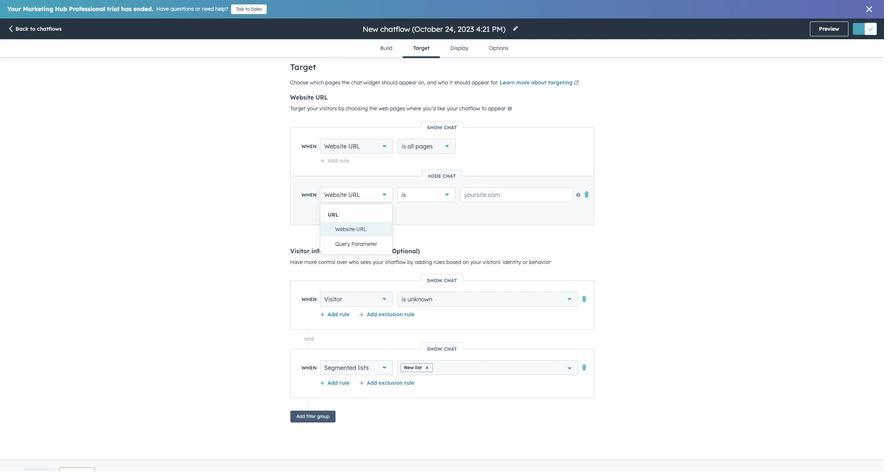 Task type: describe. For each thing, give the bounding box(es) containing it.
which
[[310, 79, 324, 86]]

learn more about targeting link
[[500, 79, 581, 88]]

back
[[16, 26, 29, 32]]

back to chatflows button
[[7, 25, 62, 33]]

pages for which
[[325, 79, 341, 86]]

hide chat link
[[423, 173, 462, 179]]

unknown
[[408, 296, 433, 303]]

widget
[[364, 79, 380, 86]]

to for talk
[[246, 6, 250, 12]]

visitor information and  behavior (optional)
[[290, 248, 420, 255]]

url website url
[[328, 212, 367, 233]]

preview
[[820, 26, 840, 32]]

website url for is
[[324, 191, 360, 199]]

0 vertical spatial add exclusion rule button
[[320, 207, 375, 213]]

learn more about targeting
[[500, 79, 573, 86]]

all
[[408, 143, 414, 150]]

2 show chat from the top
[[427, 278, 457, 283]]

1 vertical spatial the
[[369, 105, 377, 112]]

add rule button for segmented lists
[[320, 380, 350, 387]]

add exclusion rule button for segmented lists
[[359, 380, 415, 387]]

marketing
[[23, 5, 53, 13]]

chat
[[351, 79, 362, 86]]

like
[[438, 105, 446, 112]]

query parameter button
[[328, 237, 392, 252]]

adding
[[415, 259, 432, 266]]

sees
[[361, 259, 371, 266]]

visitor for visitor
[[324, 296, 342, 303]]

is for is unknown
[[402, 296, 406, 303]]

need
[[202, 6, 214, 12]]

is all pages
[[402, 143, 433, 150]]

yoursite.com text field
[[460, 188, 573, 202]]

back to chatflows
[[16, 26, 62, 32]]

0 horizontal spatial chatflow
[[385, 259, 406, 266]]

visitors
[[320, 105, 337, 112]]

is unknown button
[[398, 292, 578, 307]]

chat for website url
[[444, 125, 457, 130]]

0 vertical spatial exclusion
[[340, 207, 364, 213]]

choose
[[290, 79, 309, 86]]

to for back
[[30, 26, 35, 32]]

parameter
[[352, 241, 377, 248]]

is button
[[398, 188, 456, 202]]

2 show from the top
[[427, 278, 443, 283]]

control
[[319, 259, 335, 266]]

talk to sales
[[236, 6, 262, 12]]

exclusion for visitor
[[379, 311, 403, 318]]

when for visitor popup button
[[302, 296, 317, 302]]

query
[[335, 241, 350, 248]]

information
[[312, 248, 347, 255]]

target inside button
[[413, 45, 430, 52]]

is for is
[[402, 191, 406, 199]]

chat for visitor
[[444, 278, 457, 283]]

appear left for.
[[472, 79, 490, 86]]

filter
[[306, 414, 316, 419]]

add rule for segmented lists
[[328, 380, 350, 387]]

1 link opens in a new window image from the top
[[574, 79, 579, 88]]

hide
[[428, 173, 441, 179]]

questions
[[170, 6, 194, 12]]

web
[[379, 105, 389, 112]]

1 vertical spatial who
[[349, 259, 359, 266]]

1 vertical spatial close image
[[426, 367, 429, 369]]

website url button for is
[[320, 188, 393, 202]]

trial
[[107, 5, 119, 13]]

1 horizontal spatial close image
[[867, 6, 873, 12]]

navigation containing build
[[370, 39, 519, 58]]

2 vertical spatial target
[[290, 105, 306, 112]]

add rule button for visitor
[[320, 311, 350, 318]]

your
[[7, 5, 21, 13]]

exclusion for segmented lists
[[379, 380, 403, 387]]

url button
[[321, 209, 392, 221]]

more for have
[[304, 259, 317, 266]]

display
[[451, 45, 469, 52]]

targeting
[[549, 79, 573, 86]]

your marketing hub professional trial has ended. have questions or need help?
[[7, 5, 228, 13]]

website url button
[[328, 222, 392, 237]]

have inside 'your marketing hub professional trial has ended. have questions or need help?'
[[156, 6, 169, 12]]

talk
[[236, 6, 244, 12]]

0 vertical spatial who
[[438, 79, 448, 86]]

chat for segmented lists
[[444, 346, 457, 352]]

add filter group
[[297, 414, 330, 419]]

target button
[[403, 39, 440, 58]]

0 vertical spatial add exclusion rule
[[328, 207, 375, 213]]

add rule for visitor
[[328, 311, 350, 318]]

add exclusion rule for visitor
[[367, 311, 415, 318]]

1 vertical spatial by
[[408, 259, 413, 266]]

talk to sales button
[[231, 4, 267, 14]]

ended.
[[134, 5, 153, 13]]

1 vertical spatial pages
[[390, 105, 405, 112]]

visitor for visitor information and  behavior (optional)
[[290, 248, 310, 255]]



Task type: locate. For each thing, give the bounding box(es) containing it.
segmented lists
[[324, 364, 369, 372]]

1 vertical spatial target
[[290, 62, 316, 72]]

identity
[[503, 259, 521, 266]]

0 horizontal spatial who
[[349, 259, 359, 266]]

1 horizontal spatial who
[[438, 79, 448, 86]]

more right learn
[[517, 79, 530, 86]]

1 vertical spatial exclusion
[[379, 311, 403, 318]]

or left need
[[195, 6, 200, 12]]

show chat link for lists
[[421, 346, 463, 352]]

0 vertical spatial chatflow
[[460, 105, 480, 112]]

sales
[[251, 6, 262, 12]]

show chat link down rules
[[421, 278, 463, 283]]

0 horizontal spatial or
[[195, 6, 200, 12]]

add exclusion rule button
[[320, 207, 375, 213], [359, 311, 415, 318], [359, 380, 415, 387]]

website url button for is all pages
[[320, 139, 393, 154]]

0 vertical spatial to
[[246, 6, 250, 12]]

2 show chat link from the top
[[421, 278, 463, 283]]

1 horizontal spatial and
[[349, 248, 360, 255]]

0 horizontal spatial close image
[[426, 367, 429, 369]]

1 vertical spatial website url button
[[320, 188, 393, 202]]

have left 'control'
[[290, 259, 303, 266]]

2 add rule from the top
[[328, 311, 350, 318]]

2 horizontal spatial and
[[427, 79, 437, 86]]

new list
[[404, 365, 422, 371]]

1 horizontal spatial by
[[408, 259, 413, 266]]

link opens in a new window image
[[574, 79, 579, 88], [574, 80, 579, 86]]

the
[[342, 79, 350, 86], [369, 105, 377, 112]]

group
[[317, 414, 330, 419]]

have
[[156, 6, 169, 12], [290, 259, 303, 266]]

2 vertical spatial pages
[[416, 143, 433, 150]]

close image
[[867, 6, 873, 12], [426, 367, 429, 369]]

1 show from the top
[[427, 125, 443, 130]]

0 vertical spatial is
[[402, 143, 406, 150]]

more
[[517, 79, 530, 86], [304, 259, 317, 266]]

is unknown
[[402, 296, 433, 303]]

0 horizontal spatial pages
[[325, 79, 341, 86]]

when for is all pages's website url popup button
[[302, 143, 317, 149]]

target your visitors by choosing the web pages where you'd like your chatflow to appear
[[290, 105, 508, 112]]

options
[[489, 45, 509, 52]]

when for is's website url popup button
[[302, 192, 317, 198]]

has
[[121, 5, 132, 13]]

add rule button for website url
[[320, 157, 350, 164]]

2 vertical spatial to
[[482, 105, 487, 112]]

1 vertical spatial add exclusion rule
[[367, 311, 415, 318]]

0 vertical spatial and
[[427, 79, 437, 86]]

preview button
[[810, 21, 849, 36]]

2 vertical spatial show
[[427, 346, 443, 352]]

add exclusion rule button down new
[[359, 380, 415, 387]]

is inside popup button
[[402, 143, 406, 150]]

1 show chat from the top
[[427, 125, 457, 130]]

link opens in a new window image inside learn more about targeting link
[[574, 80, 579, 86]]

add filter group button
[[290, 411, 336, 423]]

2 vertical spatial website url
[[324, 191, 360, 199]]

1 vertical spatial to
[[30, 26, 35, 32]]

have more control over who sees your chatflow by adding rules based on your visitors' identity or behavior
[[290, 259, 551, 266]]

3 add rule button from the top
[[320, 380, 350, 387]]

2 vertical spatial add rule
[[328, 380, 350, 387]]

show
[[427, 125, 443, 130], [427, 278, 443, 283], [427, 346, 443, 352]]

to inside talk to sales button
[[246, 6, 250, 12]]

1 horizontal spatial visitor
[[324, 296, 342, 303]]

is
[[402, 143, 406, 150], [402, 191, 406, 199], [402, 296, 406, 303]]

0 vertical spatial the
[[342, 79, 350, 86]]

1 vertical spatial have
[[290, 259, 303, 266]]

1 vertical spatial show chat link
[[421, 278, 463, 283]]

website inside the url website url
[[335, 226, 355, 233]]

behavior right identity
[[529, 259, 551, 266]]

1 horizontal spatial behavior
[[529, 259, 551, 266]]

navigation
[[370, 39, 519, 58]]

help?
[[215, 6, 228, 12]]

segmented lists button
[[320, 361, 393, 375]]

0 vertical spatial visitor
[[290, 248, 310, 255]]

your
[[307, 105, 318, 112], [447, 105, 458, 112], [373, 259, 384, 266], [471, 259, 482, 266]]

rules
[[434, 259, 445, 266]]

show chat for lists
[[427, 346, 457, 352]]

2 should from the left
[[454, 79, 470, 86]]

choose which pages the chat widget should appear on, and who it should appear for.
[[290, 79, 500, 86]]

show chat
[[427, 125, 457, 130], [427, 278, 457, 283], [427, 346, 457, 352]]

0 vertical spatial show chat
[[427, 125, 457, 130]]

2 horizontal spatial to
[[482, 105, 487, 112]]

to inside the back to chatflows button
[[30, 26, 35, 32]]

or inside 'your marketing hub professional trial has ended. have questions or need help?'
[[195, 6, 200, 12]]

target up choose
[[290, 62, 316, 72]]

chat
[[444, 125, 457, 130], [443, 173, 456, 179], [444, 278, 457, 283], [444, 346, 457, 352]]

chatflow down "(optional)"
[[385, 259, 406, 266]]

by right visitors
[[339, 105, 344, 112]]

visitor inside popup button
[[324, 296, 342, 303]]

build button
[[370, 39, 403, 57]]

3 add rule from the top
[[328, 380, 350, 387]]

or
[[195, 6, 200, 12], [523, 259, 528, 266]]

0 vertical spatial add rule
[[328, 157, 350, 164]]

show for lists
[[427, 346, 443, 352]]

1 add rule from the top
[[328, 157, 350, 164]]

chatflows
[[37, 26, 62, 32]]

have right ended. on the top left of page
[[156, 6, 169, 12]]

you'd
[[423, 105, 436, 112]]

1 is from the top
[[402, 143, 406, 150]]

1 horizontal spatial the
[[369, 105, 377, 112]]

show chat link
[[421, 125, 463, 130], [421, 278, 463, 283], [421, 346, 463, 352]]

for.
[[491, 79, 499, 86]]

2 is from the top
[[402, 191, 406, 199]]

website url button
[[320, 139, 393, 154], [320, 188, 393, 202]]

show chat for url
[[427, 125, 457, 130]]

2 website url button from the top
[[320, 188, 393, 202]]

new
[[404, 365, 414, 371]]

0 horizontal spatial visitor
[[290, 248, 310, 255]]

who left it in the top of the page
[[438, 79, 448, 86]]

2 vertical spatial show chat
[[427, 346, 457, 352]]

segmented
[[324, 364, 356, 372]]

1 when from the top
[[302, 143, 317, 149]]

3 is from the top
[[402, 296, 406, 303]]

by down "(optional)"
[[408, 259, 413, 266]]

0 horizontal spatial have
[[156, 6, 169, 12]]

where
[[407, 105, 421, 112]]

hide chat
[[428, 173, 456, 179]]

pages right web
[[390, 105, 405, 112]]

learn
[[500, 79, 515, 86]]

add rule for website url
[[328, 157, 350, 164]]

add exclusion rule button down visitor popup button
[[359, 311, 415, 318]]

0 horizontal spatial more
[[304, 259, 317, 266]]

0 vertical spatial or
[[195, 6, 200, 12]]

2 link opens in a new window image from the top
[[574, 80, 579, 86]]

add exclusion rule
[[328, 207, 375, 213], [367, 311, 415, 318], [367, 380, 415, 387]]

url
[[316, 94, 328, 101], [348, 143, 360, 150], [348, 191, 360, 199], [328, 212, 339, 218], [356, 226, 367, 233]]

your left visitors
[[307, 105, 318, 112]]

2 vertical spatial and
[[304, 336, 314, 342]]

2 vertical spatial show chat link
[[421, 346, 463, 352]]

behavior
[[362, 248, 388, 255], [529, 259, 551, 266]]

0 vertical spatial pages
[[325, 79, 341, 86]]

chatflow
[[460, 105, 480, 112], [385, 259, 406, 266]]

0 horizontal spatial and
[[304, 336, 314, 342]]

0 vertical spatial more
[[517, 79, 530, 86]]

0 vertical spatial website url
[[290, 94, 328, 101]]

target down choose
[[290, 105, 306, 112]]

the left chat
[[342, 79, 350, 86]]

1 vertical spatial show chat
[[427, 278, 457, 283]]

1 vertical spatial website url
[[324, 143, 360, 150]]

1 horizontal spatial have
[[290, 259, 303, 266]]

visitors'
[[483, 259, 501, 266]]

add inside button
[[297, 414, 305, 419]]

it
[[450, 79, 453, 86]]

about
[[532, 79, 547, 86]]

2 vertical spatial add exclusion rule
[[367, 380, 415, 387]]

should right it in the top of the page
[[454, 79, 470, 86]]

1 horizontal spatial should
[[454, 79, 470, 86]]

list
[[415, 365, 422, 371]]

0 vertical spatial have
[[156, 6, 169, 12]]

add exclusion rule down is unknown
[[367, 311, 415, 318]]

when for segmented lists popup button
[[302, 365, 317, 371]]

rule
[[340, 157, 350, 164], [365, 207, 375, 213], [340, 311, 350, 318], [405, 311, 415, 318], [340, 380, 350, 387], [405, 380, 415, 387]]

chatflow right like
[[460, 105, 480, 112]]

1 vertical spatial is
[[402, 191, 406, 199]]

or right identity
[[523, 259, 528, 266]]

0 horizontal spatial behavior
[[362, 248, 388, 255]]

target up on,
[[413, 45, 430, 52]]

None field
[[362, 24, 508, 34], [435, 361, 440, 375], [362, 24, 508, 34], [435, 361, 440, 375]]

over
[[337, 259, 348, 266]]

1 horizontal spatial more
[[517, 79, 530, 86]]

on,
[[418, 79, 426, 86]]

add rule button
[[320, 157, 350, 164], [320, 311, 350, 318], [320, 380, 350, 387]]

lists
[[358, 364, 369, 372]]

1 vertical spatial add rule
[[328, 311, 350, 318]]

0 vertical spatial add rule button
[[320, 157, 350, 164]]

4 when from the top
[[302, 365, 317, 371]]

add exclusion rule for segmented lists
[[367, 380, 415, 387]]

website url for is all pages
[[324, 143, 360, 150]]

0 vertical spatial website url button
[[320, 139, 393, 154]]

1 vertical spatial add exclusion rule button
[[359, 311, 415, 318]]

1 should from the left
[[382, 79, 398, 86]]

is for is all pages
[[402, 143, 406, 150]]

3 when from the top
[[302, 296, 317, 302]]

show chat link up list
[[421, 346, 463, 352]]

1 horizontal spatial or
[[523, 259, 528, 266]]

show chat link down like
[[421, 125, 463, 130]]

1 vertical spatial or
[[523, 259, 528, 266]]

0 vertical spatial target
[[413, 45, 430, 52]]

add exclusion rule down new
[[367, 380, 415, 387]]

add exclusion rule button for visitor
[[359, 311, 415, 318]]

add exclusion rule up website url button
[[328, 207, 375, 213]]

on
[[463, 259, 469, 266]]

the left web
[[369, 105, 377, 112]]

more for learn
[[517, 79, 530, 86]]

2 vertical spatial add exclusion rule button
[[359, 380, 415, 387]]

build
[[380, 45, 393, 52]]

more left 'control'
[[304, 259, 317, 266]]

based
[[447, 259, 462, 266]]

show chat link for url
[[421, 125, 463, 130]]

0 vertical spatial by
[[339, 105, 344, 112]]

is all pages button
[[398, 139, 456, 154]]

1 vertical spatial visitor
[[324, 296, 342, 303]]

hub
[[55, 5, 67, 13]]

query parameter
[[335, 241, 377, 248]]

visitor button
[[320, 292, 393, 307]]

choosing
[[346, 105, 368, 112]]

pages for all
[[416, 143, 433, 150]]

website url
[[290, 94, 328, 101], [324, 143, 360, 150], [324, 191, 360, 199]]

behavior up sees
[[362, 248, 388, 255]]

1 vertical spatial add rule button
[[320, 311, 350, 318]]

2 vertical spatial is
[[402, 296, 406, 303]]

professional
[[69, 5, 105, 13]]

2 horizontal spatial pages
[[416, 143, 433, 150]]

2 add rule button from the top
[[320, 311, 350, 318]]

display button
[[440, 39, 479, 57]]

0 horizontal spatial by
[[339, 105, 344, 112]]

0 vertical spatial close image
[[867, 6, 873, 12]]

1 show chat link from the top
[[421, 125, 463, 130]]

when
[[302, 143, 317, 149], [302, 192, 317, 198], [302, 296, 317, 302], [302, 365, 317, 371]]

1 website url button from the top
[[320, 139, 393, 154]]

1 vertical spatial and
[[349, 248, 360, 255]]

pages right 'all'
[[416, 143, 433, 150]]

0 vertical spatial show
[[427, 125, 443, 130]]

1 horizontal spatial chatflow
[[460, 105, 480, 112]]

1 vertical spatial more
[[304, 259, 317, 266]]

1 add rule button from the top
[[320, 157, 350, 164]]

2 vertical spatial exclusion
[[379, 380, 403, 387]]

pages
[[325, 79, 341, 86], [390, 105, 405, 112], [416, 143, 433, 150]]

should
[[382, 79, 398, 86], [454, 79, 470, 86]]

and
[[427, 79, 437, 86], [349, 248, 360, 255], [304, 336, 314, 342]]

2 when from the top
[[302, 192, 317, 198]]

0 horizontal spatial the
[[342, 79, 350, 86]]

appear left on,
[[399, 79, 417, 86]]

1 vertical spatial chatflow
[[385, 259, 406, 266]]

1 horizontal spatial to
[[246, 6, 250, 12]]

add exclusion rule button up website url button
[[320, 207, 375, 213]]

should right widget
[[382, 79, 398, 86]]

target
[[413, 45, 430, 52], [290, 62, 316, 72], [290, 105, 306, 112]]

0 vertical spatial show chat link
[[421, 125, 463, 130]]

show for url
[[427, 125, 443, 130]]

who down "visitor information and  behavior (optional)" at the bottom of page
[[349, 259, 359, 266]]

your right like
[[447, 105, 458, 112]]

pages right 'which'
[[325, 79, 341, 86]]

your right sees
[[373, 259, 384, 266]]

3 show chat link from the top
[[421, 346, 463, 352]]

0 vertical spatial behavior
[[362, 248, 388, 255]]

1 horizontal spatial pages
[[390, 105, 405, 112]]

(optional)
[[390, 248, 420, 255]]

your right on
[[471, 259, 482, 266]]

3 show chat from the top
[[427, 346, 457, 352]]

3 show from the top
[[427, 346, 443, 352]]

pages inside popup button
[[416, 143, 433, 150]]

2 vertical spatial add rule button
[[320, 380, 350, 387]]

0 horizontal spatial should
[[382, 79, 398, 86]]

appear down for.
[[488, 105, 506, 112]]

1 vertical spatial show
[[427, 278, 443, 283]]

0 horizontal spatial to
[[30, 26, 35, 32]]

by
[[339, 105, 344, 112], [408, 259, 413, 266]]

1 vertical spatial behavior
[[529, 259, 551, 266]]

options button
[[479, 39, 519, 57]]



Task type: vqa. For each thing, say whether or not it's contained in the screenshot.
"column header"
no



